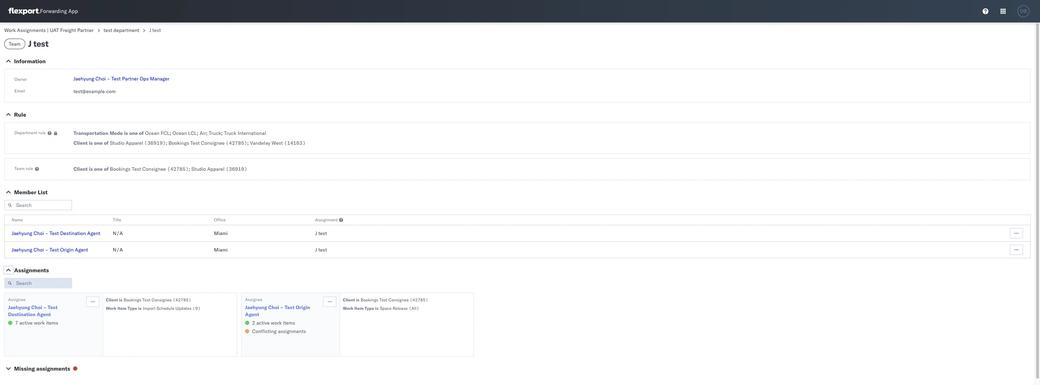 Task type: locate. For each thing, give the bounding box(es) containing it.
items down assignee jaehyung choi - test destination agent
[[46, 320, 58, 327]]

0 horizontal spatial studio
[[110, 140, 124, 146]]

agent inside assignee jaehyung choi - test origin agent
[[245, 312, 259, 318]]

1 items from the left
[[46, 320, 58, 327]]

jaehyung choi - test origin agent link down the "jaehyung choi - test destination agent"
[[12, 247, 88, 253]]

international
[[238, 130, 266, 137]]

0 vertical spatial one
[[129, 130, 138, 137]]

rule
[[38, 130, 46, 135], [26, 166, 33, 171]]

0 horizontal spatial work item type is
[[106, 306, 142, 311]]

1 vertical spatial jaehyung choi - test destination agent link
[[8, 304, 86, 318]]

1 horizontal spatial assignee
[[245, 297, 263, 303]]

1 vertical spatial partner
[[122, 76, 139, 82]]

0 vertical spatial client is one of
[[74, 140, 109, 146]]

- up jaehyung choi - test origin agent
[[45, 231, 48, 237]]

client is one of
[[74, 140, 109, 146], [74, 166, 109, 172]]

2 work from the left
[[271, 320, 282, 327]]

item left the space
[[355, 306, 364, 311]]

0 vertical spatial team
[[9, 41, 21, 47]]

type
[[128, 306, 137, 311], [365, 306, 374, 311]]

1 vertical spatial origin
[[296, 305, 310, 311]]

2 item from the left
[[355, 306, 364, 311]]

7
[[15, 320, 18, 327]]

rule
[[14, 111, 26, 118]]

choi for partner
[[96, 76, 106, 82]]

rule up member list
[[26, 166, 33, 171]]

space
[[380, 306, 392, 311]]

work item type is
[[106, 306, 142, 311], [343, 306, 379, 311]]

item for jaehyung choi - test origin agent
[[355, 306, 364, 311]]

list
[[38, 189, 48, 196]]

owner
[[14, 77, 27, 82]]

1 vertical spatial team
[[14, 166, 25, 171]]

apparel
[[126, 140, 143, 146], [207, 166, 225, 172]]

apparel down transportation mode is one of
[[126, 140, 143, 146]]

0 horizontal spatial partner
[[77, 27, 94, 33]]

choi up test@example.com
[[96, 76, 106, 82]]

0 vertical spatial assignments
[[278, 329, 306, 335]]

1 ocean from the left
[[145, 130, 160, 137]]

1 horizontal spatial work
[[106, 306, 116, 311]]

test@example.com
[[74, 88, 116, 95]]

assignments down jaehyung choi - test origin agent
[[14, 267, 49, 274]]

of
[[139, 130, 144, 137], [104, 140, 109, 146], [104, 166, 109, 172]]

search text field down list
[[4, 200, 72, 211]]

space release (all)
[[380, 306, 420, 311]]

work down assignee jaehyung choi - test destination agent
[[34, 320, 45, 327]]

jaehyung inside assignee jaehyung choi - test destination agent
[[8, 305, 30, 311]]

miami
[[214, 231, 228, 237], [214, 247, 228, 253]]

choi inside assignee jaehyung choi - test origin agent
[[268, 305, 279, 311]]

team up information
[[9, 41, 21, 47]]

work item type is left the space
[[343, 306, 379, 311]]

1 vertical spatial of
[[104, 140, 109, 146]]

0 horizontal spatial client is bookings test consignee (42785)
[[106, 298, 191, 303]]

0 vertical spatial miami
[[214, 231, 228, 237]]

assignee
[[8, 297, 25, 303], [245, 297, 263, 303]]

2 active from the left
[[257, 320, 270, 327]]

2 horizontal spatial work
[[343, 306, 354, 311]]

truck left international
[[224, 130, 237, 137]]

0 horizontal spatial work
[[4, 27, 16, 33]]

0 horizontal spatial rule
[[26, 166, 33, 171]]

1 vertical spatial jaehyung choi - test origin agent link
[[245, 304, 323, 318]]

missing
[[14, 366, 35, 373]]

1 horizontal spatial item
[[355, 306, 364, 311]]

partner right the freight
[[77, 27, 94, 33]]

- inside assignee jaehyung choi - test origin agent
[[281, 305, 284, 311]]

ocean
[[145, 130, 160, 137], [173, 130, 187, 137]]

1 horizontal spatial active
[[257, 320, 270, 327]]

items for 2 active work items
[[283, 320, 295, 327]]

studio apparel (36919) ; bookings test consignee (42785) ; vandelay west (14163)
[[110, 140, 306, 146]]

j
[[149, 27, 151, 33], [28, 38, 31, 49], [315, 231, 317, 237], [315, 247, 317, 253]]

2 vertical spatial one
[[94, 166, 103, 172]]

partner
[[77, 27, 94, 33], [122, 76, 139, 82]]

(42785)
[[226, 140, 247, 146], [167, 166, 189, 172], [173, 298, 191, 303], [410, 298, 429, 303]]

conflicting assignments
[[252, 329, 306, 335]]

0 vertical spatial jaehyung choi - test destination agent link
[[12, 231, 100, 237]]

origin
[[60, 247, 74, 253], [296, 305, 310, 311]]

1 n/a from the top
[[113, 231, 123, 237]]

0 horizontal spatial jaehyung choi - test origin agent link
[[12, 247, 88, 253]]

1 horizontal spatial assignments
[[278, 329, 306, 335]]

0 vertical spatial partner
[[77, 27, 94, 33]]

choi up 7 active work items
[[31, 305, 42, 311]]

one
[[129, 130, 138, 137], [94, 140, 103, 146], [94, 166, 103, 172]]

of for bookings test consignee (42785)
[[104, 166, 109, 172]]

1 client is bookings test consignee (42785) from the left
[[106, 298, 191, 303]]

import
[[143, 306, 156, 311]]

truck right air
[[209, 130, 221, 137]]

1 horizontal spatial jaehyung choi - test origin agent link
[[245, 304, 323, 318]]

1 work from the left
[[34, 320, 45, 327]]

0 vertical spatial of
[[139, 130, 144, 137]]

consignee
[[201, 140, 225, 146], [142, 166, 166, 172], [152, 298, 172, 303], [389, 298, 409, 303]]

1 horizontal spatial ocean
[[173, 130, 187, 137]]

1 horizontal spatial client is bookings test consignee (42785)
[[343, 298, 429, 303]]

2 n/a from the top
[[113, 247, 123, 253]]

0 horizontal spatial type
[[128, 306, 137, 311]]

client is bookings test consignee (42785) up the space
[[343, 298, 429, 303]]

miami for jaehyung choi - test destination agent
[[214, 231, 228, 237]]

assignments left |
[[17, 27, 46, 33]]

jaehyung choi - test origin agent link up 2 active work items
[[245, 304, 323, 318]]

miami for jaehyung choi - test origin agent
[[214, 247, 228, 253]]

1 horizontal spatial truck
[[224, 130, 237, 137]]

client is bookings test consignee (42785) for jaehyung choi - test destination agent
[[106, 298, 191, 303]]

jaehyung choi - test destination agent link
[[12, 231, 100, 237], [8, 304, 86, 318]]

1 horizontal spatial rule
[[38, 130, 46, 135]]

-
[[107, 76, 110, 82], [45, 231, 48, 237], [45, 247, 48, 253], [43, 305, 46, 311], [281, 305, 284, 311]]

- for destination
[[45, 231, 48, 237]]

2 client is one of from the top
[[74, 166, 109, 172]]

studio down mode
[[110, 140, 124, 146]]

1 horizontal spatial apparel
[[207, 166, 225, 172]]

uat
[[50, 27, 59, 33]]

0 vertical spatial n/a
[[113, 231, 123, 237]]

0 horizontal spatial item
[[118, 306, 127, 311]]

0 horizontal spatial assignments
[[36, 366, 70, 373]]

assignee up 7
[[8, 297, 25, 303]]

partner left ops
[[122, 76, 139, 82]]

2 client is bookings test consignee (42785) from the left
[[343, 298, 429, 303]]

0 horizontal spatial origin
[[60, 247, 74, 253]]

test
[[104, 27, 112, 33], [153, 27, 161, 33], [33, 38, 48, 49], [319, 231, 327, 237], [319, 247, 327, 253]]

jaehyung choi - test origin agent link
[[12, 247, 88, 253], [245, 304, 323, 318]]

1 vertical spatial destination
[[8, 312, 36, 318]]

1 vertical spatial one
[[94, 140, 103, 146]]

1 vertical spatial studio
[[192, 166, 206, 172]]

test inside assignee jaehyung choi - test origin agent
[[285, 305, 295, 311]]

- inside assignee jaehyung choi - test destination agent
[[43, 305, 46, 311]]

0 horizontal spatial active
[[19, 320, 33, 327]]

assignments
[[17, 27, 46, 33], [14, 267, 49, 274]]

- up 2 active work items
[[281, 305, 284, 311]]

choi
[[96, 76, 106, 82], [34, 231, 44, 237], [34, 247, 44, 253], [31, 305, 42, 311], [268, 305, 279, 311]]

is
[[124, 130, 128, 137], [89, 140, 93, 146], [89, 166, 93, 172], [119, 298, 123, 303], [356, 298, 360, 303], [138, 306, 142, 311], [375, 306, 379, 311]]

ocean left the fcl
[[145, 130, 160, 137]]

1 vertical spatial apparel
[[207, 166, 225, 172]]

mode
[[110, 130, 123, 137]]

import schedule updates (9)
[[143, 306, 201, 311]]

2 active work items
[[252, 320, 295, 327]]

work item type is left the import
[[106, 306, 142, 311]]

1 vertical spatial (36919)
[[226, 166, 247, 172]]

jaehyung
[[74, 76, 94, 82], [12, 231, 32, 237], [12, 247, 32, 253], [8, 305, 30, 311], [245, 305, 267, 311]]

0 vertical spatial assignments
[[17, 27, 46, 33]]

2 items from the left
[[283, 320, 295, 327]]

test
[[111, 76, 121, 82], [191, 140, 200, 146], [132, 166, 141, 172], [50, 231, 59, 237], [50, 247, 59, 253], [143, 298, 151, 303], [380, 298, 388, 303], [48, 305, 58, 311], [285, 305, 295, 311]]

origin down the "jaehyung choi - test destination agent"
[[60, 247, 74, 253]]

active
[[19, 320, 33, 327], [257, 320, 270, 327]]

assignee inside assignee jaehyung choi - test destination agent
[[8, 297, 25, 303]]

assignee inside assignee jaehyung choi - test origin agent
[[245, 297, 263, 303]]

items for 7 active work items
[[46, 320, 58, 327]]

- up test@example.com
[[107, 76, 110, 82]]

choi up jaehyung choi - test origin agent
[[34, 231, 44, 237]]

1 type from the left
[[128, 306, 137, 311]]

1 horizontal spatial studio
[[192, 166, 206, 172]]

team
[[9, 41, 21, 47], [14, 166, 25, 171]]

2 truck from the left
[[224, 130, 237, 137]]

1 client is one of from the top
[[74, 140, 109, 146]]

2 miami from the top
[[214, 247, 228, 253]]

1 horizontal spatial work item type is
[[343, 306, 379, 311]]

0 vertical spatial search text field
[[4, 200, 72, 211]]

apparel down studio apparel (36919) ; bookings test consignee (42785) ; vandelay west (14163)
[[207, 166, 225, 172]]

2 work item type is from the left
[[343, 306, 379, 311]]

assignee jaehyung choi - test origin agent
[[245, 297, 310, 318]]

client is one of for bookings test consignee (42785)
[[74, 166, 109, 172]]

destination
[[60, 231, 86, 237], [8, 312, 36, 318]]

active up "conflicting"
[[257, 320, 270, 327]]

bookings
[[169, 140, 189, 146], [110, 166, 131, 172], [124, 298, 141, 303], [361, 298, 379, 303]]

type left the import
[[128, 306, 137, 311]]

1 horizontal spatial type
[[365, 306, 374, 311]]

choi for origin
[[34, 247, 44, 253]]

app
[[68, 8, 78, 15]]

0 horizontal spatial destination
[[8, 312, 36, 318]]

work for jaehyung choi - test destination agent
[[106, 306, 116, 311]]

member list
[[14, 189, 48, 196]]

studio down studio apparel (36919) ; bookings test consignee (42785) ; vandelay west (14163)
[[192, 166, 206, 172]]

destination up jaehyung choi - test origin agent
[[60, 231, 86, 237]]

0 horizontal spatial truck
[[209, 130, 221, 137]]

destination up 7
[[8, 312, 36, 318]]

- down the "jaehyung choi - test destination agent"
[[45, 247, 48, 253]]

2 assignee from the left
[[245, 297, 263, 303]]

0 horizontal spatial assignee
[[8, 297, 25, 303]]

assignee up 2
[[245, 297, 263, 303]]

;
[[170, 130, 171, 137], [197, 130, 198, 137], [206, 130, 208, 137], [221, 130, 223, 137], [166, 140, 167, 146], [247, 140, 249, 146], [189, 166, 190, 172]]

ocean left lcl
[[173, 130, 187, 137]]

jaehyung for jaehyung choi - test destination agent
[[12, 231, 32, 237]]

jaehyung choi - test destination agent link up jaehyung choi - test origin agent
[[12, 231, 100, 237]]

client is bookings test consignee (42785) up the import
[[106, 298, 191, 303]]

1 vertical spatial assignments
[[14, 267, 49, 274]]

items up conflicting assignments
[[283, 320, 295, 327]]

choi up 2 active work items
[[268, 305, 279, 311]]

jaehyung choi - test destination agent link up 7 active work items
[[8, 304, 86, 318]]

forwarding app link
[[8, 8, 78, 15]]

1 item from the left
[[118, 306, 127, 311]]

Search text field
[[4, 200, 72, 211], [4, 278, 72, 289]]

origin up conflicting assignments
[[296, 305, 310, 311]]

work
[[34, 320, 45, 327], [271, 320, 282, 327]]

0 vertical spatial rule
[[38, 130, 46, 135]]

assignee jaehyung choi - test destination agent
[[8, 297, 58, 318]]

0 horizontal spatial items
[[46, 320, 58, 327]]

item left the import
[[118, 306, 127, 311]]

0 horizontal spatial ocean
[[145, 130, 160, 137]]

n/a for jaehyung choi - test destination agent
[[113, 231, 123, 237]]

agent
[[87, 231, 100, 237], [75, 247, 88, 253], [37, 312, 51, 318], [245, 312, 259, 318]]

client is bookings test consignee (42785) for jaehyung choi - test origin agent
[[343, 298, 429, 303]]

1 vertical spatial rule
[[26, 166, 33, 171]]

type for jaehyung choi - test origin agent
[[365, 306, 374, 311]]

n/a
[[113, 231, 123, 237], [113, 247, 123, 253]]

transportation
[[74, 130, 109, 137]]

2 type from the left
[[365, 306, 374, 311]]

choi down the "jaehyung choi - test destination agent"
[[34, 247, 44, 253]]

1 horizontal spatial (36919)
[[226, 166, 247, 172]]

1 horizontal spatial origin
[[296, 305, 310, 311]]

search text field up assignee jaehyung choi - test destination agent
[[4, 278, 72, 289]]

1 active from the left
[[19, 320, 33, 327]]

1 vertical spatial client is one of
[[74, 166, 109, 172]]

1 horizontal spatial work
[[271, 320, 282, 327]]

client
[[74, 140, 88, 146], [74, 166, 88, 172], [106, 298, 118, 303], [343, 298, 355, 303]]

flexport. image
[[8, 8, 40, 15]]

0 horizontal spatial work
[[34, 320, 45, 327]]

1 vertical spatial n/a
[[113, 247, 123, 253]]

1 vertical spatial miami
[[214, 247, 228, 253]]

assignments right missing
[[36, 366, 70, 373]]

lcl
[[188, 130, 197, 137]]

work up conflicting assignments
[[271, 320, 282, 327]]

1 assignee from the left
[[8, 297, 25, 303]]

forwarding app
[[40, 8, 78, 15]]

active right 7
[[19, 320, 33, 327]]

forwarding
[[40, 8, 67, 15]]

1 horizontal spatial items
[[283, 320, 295, 327]]

items
[[46, 320, 58, 327], [283, 320, 295, 327]]

rule right department
[[38, 130, 46, 135]]

type left the space
[[365, 306, 374, 311]]

truck
[[209, 130, 221, 137], [224, 130, 237, 137]]

team up member
[[14, 166, 25, 171]]

studio
[[110, 140, 124, 146], [192, 166, 206, 172]]

1 work item type is from the left
[[106, 306, 142, 311]]

freight
[[60, 27, 76, 33]]

client is one of for studio apparel (36919)
[[74, 140, 109, 146]]

2 vertical spatial of
[[104, 166, 109, 172]]

0 vertical spatial (36919)
[[144, 140, 166, 146]]

assignments
[[278, 329, 306, 335], [36, 366, 70, 373]]

work item type is for jaehyung choi - test origin agent
[[343, 306, 379, 311]]

1 vertical spatial assignments
[[36, 366, 70, 373]]

0 horizontal spatial apparel
[[126, 140, 143, 146]]

assignments down 2 active work items
[[278, 329, 306, 335]]

1 vertical spatial search text field
[[4, 278, 72, 289]]

(36919)
[[144, 140, 166, 146], [226, 166, 247, 172]]

conflicting
[[252, 329, 277, 335]]

- up 7 active work items
[[43, 305, 46, 311]]

schedule
[[157, 306, 175, 311]]

work
[[4, 27, 16, 33], [106, 306, 116, 311], [343, 306, 354, 311]]

0 vertical spatial destination
[[60, 231, 86, 237]]

fcl
[[161, 130, 170, 137]]

1 miami from the top
[[214, 231, 228, 237]]



Task type: vqa. For each thing, say whether or not it's contained in the screenshot.
weight
no



Task type: describe. For each thing, give the bounding box(es) containing it.
n/a for jaehyung choi - test origin agent
[[113, 247, 123, 253]]

jaehyung for jaehyung choi - test partner ops manager
[[74, 76, 94, 82]]

rule for team rule
[[26, 166, 33, 171]]

jaehyung choi - test partner ops manager link
[[74, 76, 170, 82]]

assignment
[[315, 217, 338, 223]]

name
[[12, 217, 23, 223]]

type for jaehyung choi - test destination agent
[[128, 306, 137, 311]]

0 vertical spatial apparel
[[126, 140, 143, 146]]

jaehyung choi - test partner ops manager
[[74, 76, 170, 82]]

work for origin
[[271, 320, 282, 327]]

updates
[[176, 306, 192, 311]]

2
[[252, 320, 255, 327]]

work for destination
[[34, 320, 45, 327]]

(14163)
[[284, 140, 306, 146]]

team for team
[[9, 41, 21, 47]]

jaehyung choi - test destination agent
[[12, 231, 100, 237]]

active for 7
[[19, 320, 33, 327]]

(all)
[[409, 306, 420, 311]]

department
[[14, 130, 37, 135]]

jaehyung choi - test origin agent
[[12, 247, 88, 253]]

missing assignments
[[14, 366, 70, 373]]

work assignments | uat freight partner link
[[4, 27, 94, 33]]

assignments for conflicting assignments
[[278, 329, 306, 335]]

work item type is for jaehyung choi - test destination agent
[[106, 306, 142, 311]]

ops
[[140, 76, 149, 82]]

team for team rule
[[14, 166, 25, 171]]

department rule
[[14, 130, 46, 135]]

0 vertical spatial studio
[[110, 140, 124, 146]]

test department link
[[104, 27, 139, 33]]

active for 2
[[257, 320, 270, 327]]

- for partner
[[107, 76, 110, 82]]

information
[[14, 58, 46, 65]]

test inside assignee jaehyung choi - test destination agent
[[48, 305, 58, 311]]

choi inside assignee jaehyung choi - test destination agent
[[31, 305, 42, 311]]

0 vertical spatial origin
[[60, 247, 74, 253]]

department
[[114, 27, 139, 33]]

rule for department rule
[[38, 130, 46, 135]]

2 search text field from the top
[[4, 278, 72, 289]]

member
[[14, 189, 36, 196]]

(9)
[[193, 306, 201, 311]]

transportation mode is one of
[[74, 130, 144, 137]]

0 horizontal spatial (36919)
[[144, 140, 166, 146]]

0 vertical spatial jaehyung choi - test origin agent link
[[12, 247, 88, 253]]

choi for destination
[[34, 231, 44, 237]]

|
[[47, 27, 49, 33]]

test department
[[104, 27, 139, 33]]

item for jaehyung choi - test destination agent
[[118, 306, 127, 311]]

west
[[272, 140, 283, 146]]

7 active work items
[[15, 320, 58, 327]]

jaehyung for jaehyung choi - test origin agent
[[12, 247, 32, 253]]

jaehyung inside assignee jaehyung choi - test origin agent
[[245, 305, 267, 311]]

one for bookings test consignee (42785)
[[94, 166, 103, 172]]

assignee for jaehyung choi - test destination agent
[[8, 297, 25, 303]]

1 horizontal spatial destination
[[60, 231, 86, 237]]

ocean fcl ; ocean lcl ; air ; truck ; truck international
[[145, 130, 266, 137]]

of for studio apparel (36919)
[[104, 140, 109, 146]]

email
[[14, 88, 25, 94]]

os button
[[1016, 3, 1033, 19]]

air
[[200, 130, 206, 137]]

1 truck from the left
[[209, 130, 221, 137]]

origin inside assignee jaehyung choi - test origin agent
[[296, 305, 310, 311]]

manager
[[150, 76, 170, 82]]

bookings test consignee (42785) ; studio apparel (36919)
[[110, 166, 247, 172]]

vandelay
[[250, 140, 271, 146]]

office
[[214, 217, 226, 223]]

1 search text field from the top
[[4, 200, 72, 211]]

assignee for jaehyung choi - test origin agent
[[245, 297, 263, 303]]

2 ocean from the left
[[173, 130, 187, 137]]

work for jaehyung choi - test origin agent
[[343, 306, 354, 311]]

os
[[1021, 8, 1028, 14]]

- for origin
[[45, 247, 48, 253]]

work assignments | uat freight partner
[[4, 27, 94, 33]]

destination inside assignee jaehyung choi - test destination agent
[[8, 312, 36, 318]]

assignments for missing assignments
[[36, 366, 70, 373]]

agent inside assignee jaehyung choi - test destination agent
[[37, 312, 51, 318]]

one for studio apparel (36919)
[[94, 140, 103, 146]]

title
[[113, 217, 121, 223]]

release
[[393, 306, 408, 311]]

1 horizontal spatial partner
[[122, 76, 139, 82]]

team rule
[[14, 166, 33, 171]]



